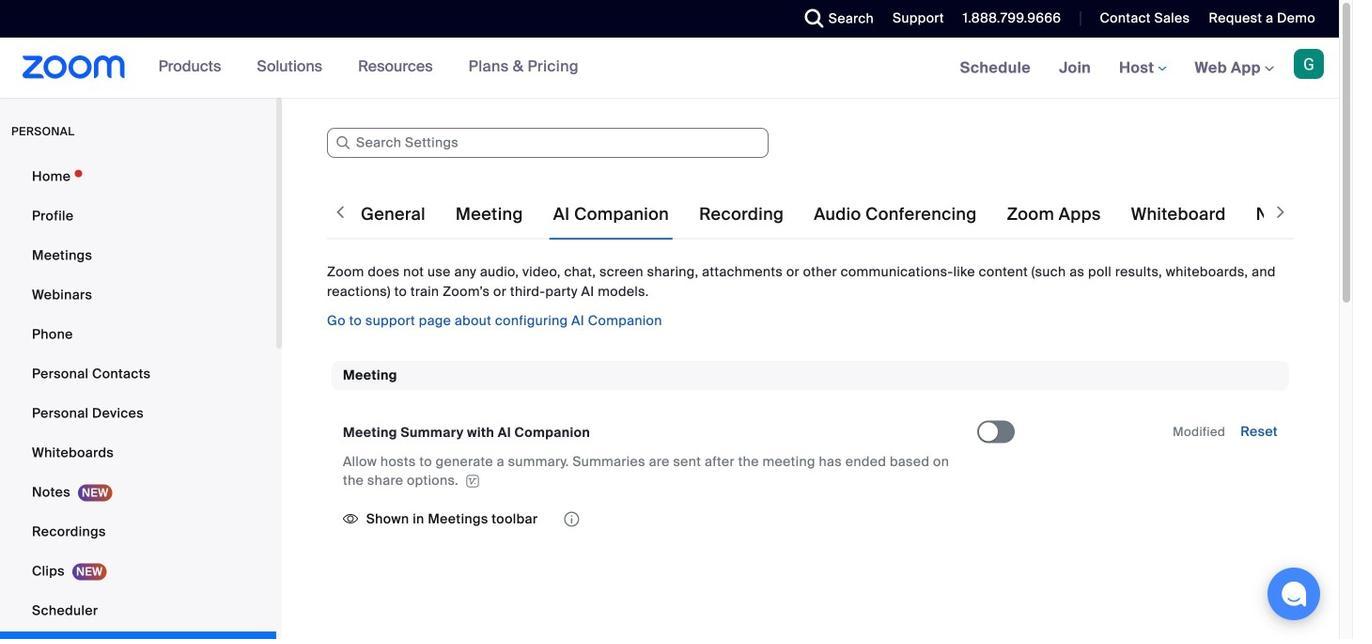 Task type: describe. For each thing, give the bounding box(es) containing it.
scroll right image
[[1271, 203, 1290, 222]]

application inside the meeting 'element'
[[343, 505, 977, 533]]

personal menu menu
[[0, 158, 276, 639]]

Search Settings text field
[[327, 128, 769, 158]]

scroll left image
[[331, 203, 350, 222]]

open chat image
[[1281, 581, 1307, 607]]



Task type: vqa. For each thing, say whether or not it's contained in the screenshot.
described
no



Task type: locate. For each thing, give the bounding box(es) containing it.
application
[[343, 505, 977, 533]]

meetings navigation
[[946, 38, 1339, 99]]

product information navigation
[[144, 38, 593, 98]]

meeting element
[[332, 361, 1289, 556]]

banner
[[0, 38, 1339, 99]]

tabs of my account settings page tab list
[[357, 188, 1353, 241]]

learn more about shown in meetings toolbar image
[[562, 513, 581, 526]]

zoom logo image
[[23, 55, 126, 79]]

profile picture image
[[1294, 49, 1324, 79]]



